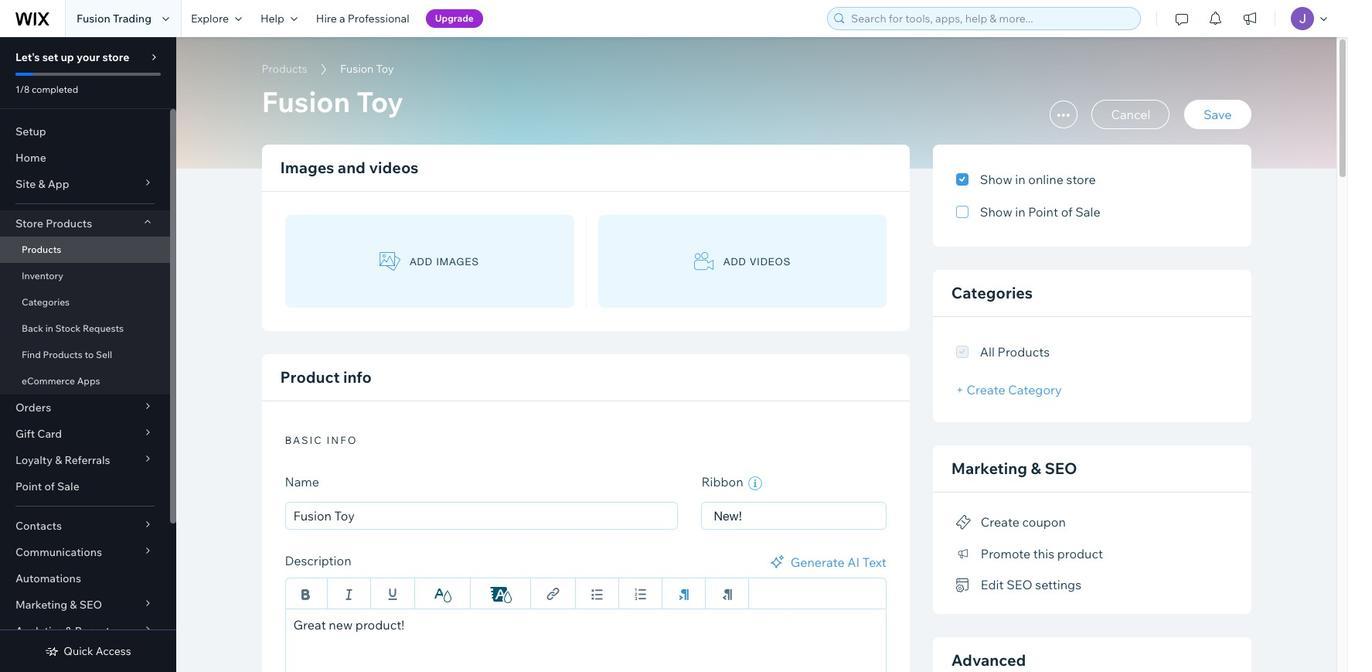 Task type: locate. For each thing, give the bounding box(es) containing it.
help
[[261, 12, 284, 26]]

fusion left trading
[[77, 12, 110, 26]]

0 horizontal spatial marketing
[[15, 598, 67, 612]]

1 horizontal spatial products link
[[254, 61, 315, 77]]

+ create category
[[957, 382, 1062, 398]]

in left online
[[1016, 172, 1026, 187]]

gift card
[[15, 427, 62, 441]]

in for stock
[[45, 322, 53, 334]]

point down loyalty
[[15, 479, 42, 493]]

fusion trading
[[77, 12, 152, 26]]

product
[[280, 367, 340, 387]]

find products to sell
[[22, 349, 112, 360]]

in right "back"
[[45, 322, 53, 334]]

1 horizontal spatial categories
[[952, 283, 1033, 302]]

quick access button
[[45, 644, 131, 658]]

to
[[85, 349, 94, 360]]

0 vertical spatial info
[[343, 367, 372, 387]]

reports
[[75, 624, 115, 638]]

sale inside sidebar element
[[57, 479, 80, 493]]

+ create category button
[[957, 382, 1062, 398]]

setup link
[[0, 118, 170, 145]]

0 vertical spatial in
[[1016, 172, 1026, 187]]

products link down 'store products'
[[0, 237, 170, 263]]

info
[[343, 367, 372, 387], [327, 434, 358, 446]]

info right product
[[343, 367, 372, 387]]

gallery image
[[380, 252, 401, 271]]

false text field
[[285, 609, 887, 672]]

0 vertical spatial fusion toy
[[340, 62, 394, 76]]

store inside sidebar element
[[102, 50, 129, 64]]

0 vertical spatial of
[[1062, 204, 1073, 220]]

store inside the fusion toy 'form'
[[1067, 172, 1096, 187]]

& inside popup button
[[55, 453, 62, 467]]

& up coupon
[[1031, 459, 1042, 478]]

communications
[[15, 545, 102, 559]]

in for point
[[1016, 204, 1026, 220]]

& right loyalty
[[55, 453, 62, 467]]

explore
[[191, 12, 229, 26]]

save
[[1204, 107, 1232, 122]]

show for show in point of sale
[[981, 204, 1013, 220]]

seo settings image
[[957, 578, 972, 592]]

0 vertical spatial show
[[981, 172, 1013, 187]]

0 horizontal spatial marketing & seo
[[15, 598, 102, 612]]

2 vertical spatial in
[[45, 322, 53, 334]]

1 horizontal spatial sale
[[1076, 204, 1101, 220]]

products for find products to sell
[[43, 349, 83, 360]]

2 vertical spatial seo
[[79, 598, 102, 612]]

add right gallery icon
[[410, 256, 433, 267]]

fusion toy down "hire a professional" link
[[340, 62, 394, 76]]

card
[[37, 427, 62, 441]]

store right your
[[102, 50, 129, 64]]

sale
[[1076, 204, 1101, 220], [57, 479, 80, 493]]

point down online
[[1029, 204, 1059, 220]]

marketing up the analytics
[[15, 598, 67, 612]]

1/8 completed
[[15, 84, 78, 95]]

products for store products
[[46, 217, 92, 230]]

marketing
[[952, 459, 1028, 478], [15, 598, 67, 612]]

1 vertical spatial in
[[1016, 204, 1026, 220]]

sale down show in online store
[[1076, 204, 1101, 220]]

analytics & reports button
[[0, 618, 170, 644]]

0 horizontal spatial of
[[44, 479, 55, 493]]

seo
[[1045, 459, 1078, 478], [1007, 577, 1033, 593], [79, 598, 102, 612]]

1 vertical spatial marketing
[[15, 598, 67, 612]]

edit
[[981, 577, 1004, 593]]

all products
[[981, 344, 1050, 360]]

1 vertical spatial marketing & seo
[[15, 598, 102, 612]]

0 vertical spatial seo
[[1045, 459, 1078, 478]]

requests
[[83, 322, 124, 334]]

toy down professional
[[376, 62, 394, 76]]

quick access
[[64, 644, 131, 658]]

products link inside the fusion toy 'form'
[[254, 61, 315, 77]]

Add a product name text field
[[285, 502, 679, 530]]

gift
[[15, 427, 35, 441]]

products link
[[254, 61, 315, 77], [0, 237, 170, 263]]

of down online
[[1062, 204, 1073, 220]]

1 horizontal spatial of
[[1062, 204, 1073, 220]]

site
[[15, 177, 36, 191]]

cancel button
[[1092, 100, 1170, 129]]

1 horizontal spatial point
[[1029, 204, 1059, 220]]

info right 'basic'
[[327, 434, 358, 446]]

categories down inventory
[[22, 296, 70, 308]]

products link down help button
[[254, 61, 315, 77]]

add right videos icon at the right top
[[724, 256, 747, 267]]

show left online
[[981, 172, 1013, 187]]

products up inventory
[[22, 244, 61, 255]]

add for add videos
[[724, 256, 747, 267]]

analytics
[[15, 624, 63, 638]]

products
[[262, 62, 308, 76], [46, 217, 92, 230], [22, 244, 61, 255], [998, 344, 1050, 360], [43, 349, 83, 360]]

sale down loyalty & referrals on the bottom of the page
[[57, 479, 80, 493]]

0 horizontal spatial seo
[[79, 598, 102, 612]]

videos
[[369, 158, 419, 177]]

fusion up images at top left
[[262, 84, 350, 119]]

& inside the fusion toy 'form'
[[1031, 459, 1042, 478]]

0 vertical spatial marketing
[[952, 459, 1028, 478]]

store products button
[[0, 210, 170, 237]]

1 horizontal spatial marketing
[[952, 459, 1028, 478]]

1 vertical spatial store
[[1067, 172, 1096, 187]]

automations
[[15, 572, 81, 585]]

toy up 'videos'
[[357, 84, 404, 119]]

1 show from the top
[[981, 172, 1013, 187]]

products up ecommerce apps
[[43, 349, 83, 360]]

online
[[1029, 172, 1064, 187]]

fusion toy
[[340, 62, 394, 76], [262, 84, 404, 119]]

products right the store at left top
[[46, 217, 92, 230]]

products for all products
[[998, 344, 1050, 360]]

in down show in online store
[[1016, 204, 1026, 220]]

seo right edit
[[1007, 577, 1033, 593]]

marketing & seo up analytics & reports
[[15, 598, 102, 612]]

marketing up create coupon button in the right of the page
[[952, 459, 1028, 478]]

store
[[102, 50, 129, 64], [1067, 172, 1096, 187]]

0 vertical spatial toy
[[376, 62, 394, 76]]

seo up coupon
[[1045, 459, 1078, 478]]

marketing & seo
[[952, 459, 1078, 478], [15, 598, 102, 612]]

this
[[1034, 546, 1055, 561]]

products inside popup button
[[46, 217, 92, 230]]

1 horizontal spatial add
[[724, 256, 747, 267]]

2 add from the left
[[724, 256, 747, 267]]

0 horizontal spatial products link
[[0, 237, 170, 263]]

great new product!
[[293, 617, 405, 633]]

1 vertical spatial of
[[44, 479, 55, 493]]

home link
[[0, 145, 170, 171]]

create right +
[[967, 382, 1006, 398]]

in
[[1016, 172, 1026, 187], [1016, 204, 1026, 220], [45, 322, 53, 334]]

create
[[967, 382, 1006, 398], [981, 514, 1020, 530]]

& up analytics & reports
[[70, 598, 77, 612]]

create coupon button
[[957, 511, 1066, 533]]

create up promote
[[981, 514, 1020, 530]]

loyalty & referrals button
[[0, 447, 170, 473]]

categories
[[952, 283, 1033, 302], [22, 296, 70, 308]]

generate ai text button
[[768, 553, 887, 572]]

in inside back in stock requests link
[[45, 322, 53, 334]]

fusion toy up images and videos
[[262, 84, 404, 119]]

& for marketing & seo popup button
[[70, 598, 77, 612]]

& inside dropdown button
[[65, 624, 72, 638]]

point inside sidebar element
[[15, 479, 42, 493]]

home
[[15, 151, 46, 165]]

1 add from the left
[[410, 256, 433, 267]]

1 vertical spatial point
[[15, 479, 42, 493]]

1 vertical spatial toy
[[357, 84, 404, 119]]

upgrade button
[[426, 9, 483, 28]]

& up quick
[[65, 624, 72, 638]]

0 horizontal spatial categories
[[22, 296, 70, 308]]

add images
[[410, 256, 479, 267]]

back in stock requests
[[22, 322, 124, 334]]

of inside sidebar element
[[44, 479, 55, 493]]

0 vertical spatial marketing & seo
[[952, 459, 1078, 478]]

add for add images
[[410, 256, 433, 267]]

1 vertical spatial fusion toy
[[262, 84, 404, 119]]

fusion down "hire a professional" link
[[340, 62, 374, 76]]

marketing inside the fusion toy 'form'
[[952, 459, 1028, 478]]

show down show in online store
[[981, 204, 1013, 220]]

0 horizontal spatial add
[[410, 256, 433, 267]]

of down loyalty & referrals on the bottom of the page
[[44, 479, 55, 493]]

0 vertical spatial sale
[[1076, 204, 1101, 220]]

let's set up your store
[[15, 50, 129, 64]]

1 horizontal spatial store
[[1067, 172, 1096, 187]]

sell
[[96, 349, 112, 360]]

1 vertical spatial info
[[327, 434, 358, 446]]

products right all at the bottom right
[[998, 344, 1050, 360]]

edit seo settings
[[981, 577, 1082, 593]]

automations link
[[0, 565, 170, 592]]

0 horizontal spatial sale
[[57, 479, 80, 493]]

site & app
[[15, 177, 69, 191]]

marketing & seo up create coupon button in the right of the page
[[952, 459, 1078, 478]]

1 vertical spatial products link
[[0, 237, 170, 263]]

toy
[[376, 62, 394, 76], [357, 84, 404, 119]]

1 horizontal spatial marketing & seo
[[952, 459, 1078, 478]]

all
[[981, 344, 995, 360]]

0 vertical spatial products link
[[254, 61, 315, 77]]

2 show from the top
[[981, 204, 1013, 220]]

0 vertical spatial store
[[102, 50, 129, 64]]

1 vertical spatial show
[[981, 204, 1013, 220]]

& for analytics & reports dropdown button
[[65, 624, 72, 638]]

& for loyalty & referrals popup button
[[55, 453, 62, 467]]

1 vertical spatial sale
[[57, 479, 80, 493]]

0 horizontal spatial store
[[102, 50, 129, 64]]

store right online
[[1067, 172, 1096, 187]]

1 horizontal spatial seo
[[1007, 577, 1033, 593]]

back in stock requests link
[[0, 316, 170, 342]]

0 horizontal spatial point
[[15, 479, 42, 493]]

category
[[1009, 382, 1062, 398]]

Search for tools, apps, help & more... field
[[847, 8, 1136, 29]]

1 vertical spatial create
[[981, 514, 1020, 530]]

1 vertical spatial seo
[[1007, 577, 1033, 593]]

product
[[1058, 546, 1104, 561]]

0 vertical spatial point
[[1029, 204, 1059, 220]]

access
[[96, 644, 131, 658]]

images
[[280, 158, 334, 177]]

add
[[410, 256, 433, 267], [724, 256, 747, 267]]

seo up reports
[[79, 598, 102, 612]]

inventory link
[[0, 263, 170, 289]]

categories up all at the bottom right
[[952, 283, 1033, 302]]

& right the site
[[38, 177, 45, 191]]

back
[[22, 322, 43, 334]]



Task type: describe. For each thing, give the bounding box(es) containing it.
product!
[[356, 617, 405, 633]]

categories inside categories 'link'
[[22, 296, 70, 308]]

show in point of sale
[[981, 204, 1101, 220]]

categories link
[[0, 289, 170, 316]]

find products to sell link
[[0, 342, 170, 368]]

marketing & seo button
[[0, 592, 170, 618]]

& for site & app popup button
[[38, 177, 45, 191]]

orders
[[15, 401, 51, 415]]

products down help button
[[262, 62, 308, 76]]

info for basic info
[[327, 434, 358, 446]]

referrals
[[65, 453, 110, 467]]

1/8
[[15, 84, 30, 95]]

new
[[329, 617, 353, 633]]

contacts button
[[0, 513, 170, 539]]

hire
[[316, 12, 337, 26]]

hire a professional link
[[307, 0, 419, 37]]

categories inside the fusion toy 'form'
[[952, 283, 1033, 302]]

let's
[[15, 50, 40, 64]]

marketing inside popup button
[[15, 598, 67, 612]]

seo inside button
[[1007, 577, 1033, 593]]

seo inside popup button
[[79, 598, 102, 612]]

orders button
[[0, 394, 170, 421]]

setup
[[15, 125, 46, 138]]

new!
[[714, 509, 742, 523]]

and
[[338, 158, 366, 177]]

fusion toy form
[[176, 37, 1349, 672]]

marketing & seo inside the fusion toy 'form'
[[952, 459, 1078, 478]]

promote this product
[[981, 546, 1104, 561]]

save button
[[1185, 100, 1252, 129]]

loyalty & referrals
[[15, 453, 110, 467]]

0 vertical spatial fusion
[[77, 12, 110, 26]]

ribbon
[[702, 474, 746, 490]]

1 vertical spatial fusion
[[340, 62, 374, 76]]

gift card button
[[0, 421, 170, 447]]

loyalty
[[15, 453, 53, 467]]

generate
[[791, 555, 845, 570]]

a
[[340, 12, 345, 26]]

images
[[437, 256, 479, 267]]

basic info
[[285, 434, 358, 446]]

completed
[[32, 84, 78, 95]]

contacts
[[15, 519, 62, 533]]

basic
[[285, 434, 323, 446]]

sidebar element
[[0, 37, 176, 672]]

promote image
[[957, 547, 972, 561]]

create coupon
[[981, 514, 1066, 530]]

2 horizontal spatial seo
[[1045, 459, 1078, 478]]

trading
[[113, 12, 152, 26]]

marketing & seo inside popup button
[[15, 598, 102, 612]]

help button
[[251, 0, 307, 37]]

promote coupon image
[[957, 516, 972, 530]]

show in online store
[[981, 172, 1096, 187]]

site & app button
[[0, 171, 170, 197]]

point of sale link
[[0, 473, 170, 500]]

point inside the fusion toy 'form'
[[1029, 204, 1059, 220]]

up
[[61, 50, 74, 64]]

set
[[42, 50, 58, 64]]

cancel
[[1112, 107, 1151, 122]]

app
[[48, 177, 69, 191]]

generate ai text
[[791, 555, 887, 570]]

name
[[285, 474, 319, 490]]

hire a professional
[[316, 12, 410, 26]]

quick
[[64, 644, 93, 658]]

ai
[[848, 555, 860, 570]]

store
[[15, 217, 43, 230]]

professional
[[348, 12, 410, 26]]

2 vertical spatial fusion
[[262, 84, 350, 119]]

point of sale
[[15, 479, 80, 493]]

great
[[293, 617, 326, 633]]

show for show in online store
[[981, 172, 1013, 187]]

coupon
[[1023, 514, 1066, 530]]

product info
[[280, 367, 372, 387]]

+
[[957, 382, 964, 398]]

edit seo settings button
[[957, 574, 1082, 596]]

find
[[22, 349, 41, 360]]

ecommerce apps
[[22, 375, 100, 387]]

images and videos
[[280, 158, 419, 177]]

products link inside sidebar element
[[0, 237, 170, 263]]

in for online
[[1016, 172, 1026, 187]]

description
[[285, 553, 352, 568]]

stock
[[55, 322, 81, 334]]

analytics & reports
[[15, 624, 115, 638]]

create inside button
[[981, 514, 1020, 530]]

of inside the fusion toy 'form'
[[1062, 204, 1073, 220]]

videos icon image
[[694, 252, 715, 271]]

communications button
[[0, 539, 170, 565]]

apps
[[77, 375, 100, 387]]

ecommerce apps link
[[0, 368, 170, 394]]

store products
[[15, 217, 92, 230]]

sale inside the fusion toy 'form'
[[1076, 204, 1101, 220]]

add videos
[[724, 256, 791, 267]]

settings
[[1036, 577, 1082, 593]]

0 vertical spatial create
[[967, 382, 1006, 398]]

info for product info
[[343, 367, 372, 387]]



Task type: vqa. For each thing, say whether or not it's contained in the screenshot.
Sale
yes



